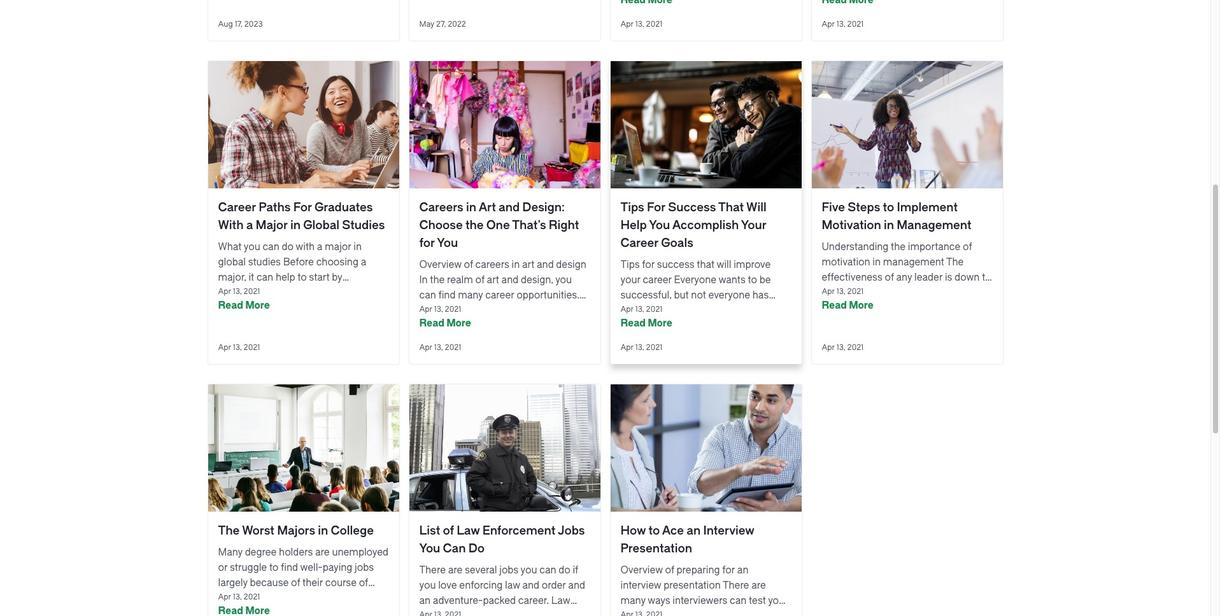 Task type: vqa. For each thing, say whether or not it's contained in the screenshot.
IMPLEMENT
yes



Task type: locate. For each thing, give the bounding box(es) containing it.
motivation
[[822, 257, 870, 268]]

it down successful,
[[645, 305, 651, 317]]

0 vertical spatial careers
[[476, 259, 509, 271]]

0 horizontal spatial with
[[296, 241, 315, 253]]

motivation down steps
[[822, 218, 881, 232]]

2 vertical spatial you
[[419, 542, 440, 556]]

1 horizontal spatial find
[[439, 290, 456, 301]]

with inside tips for success that will improve your career everyone wants to be successful, but not everyone has what it takes. whether it's with regard...
[[737, 305, 756, 317]]

are up love
[[448, 565, 463, 576]]

can down in
[[419, 290, 436, 301]]

identifying
[[218, 287, 265, 299]]

what up regard...
[[621, 305, 643, 317]]

order
[[542, 580, 566, 592]]

1 horizontal spatial career
[[643, 275, 672, 286]]

0 vertical spatial are
[[315, 547, 330, 559]]

apr 13, 2021 read more for careers in art and design: choose the one that's right for you
[[419, 305, 471, 329]]

there
[[419, 565, 446, 576], [723, 580, 749, 592]]

career left paths
[[218, 201, 256, 215]]

you left love
[[419, 580, 436, 592]]

their inside overview of preparing for an interview presentation there are many ways interviewers can test your suitability for their role, one of wh
[[680, 611, 701, 617]]

0 horizontal spatial the
[[430, 275, 445, 286]]

0 vertical spatial do
[[282, 241, 294, 253]]

for left success
[[642, 259, 655, 271]]

overview inside overview of preparing for an interview presentation there are many ways interviewers can test your suitability for their role, one of wh
[[621, 565, 663, 576]]

in left art
[[466, 201, 476, 215]]

you
[[649, 218, 670, 232], [437, 236, 458, 250], [419, 542, 440, 556]]

0 vertical spatial a
[[246, 218, 253, 232]]

jobs up law
[[499, 565, 519, 576]]

graduates
[[315, 201, 373, 215]]

the right in
[[430, 275, 445, 286]]

2 horizontal spatial the
[[891, 241, 906, 253]]

but
[[674, 290, 689, 301]]

that's
[[512, 218, 546, 232]]

an
[[687, 524, 701, 538], [737, 565, 749, 576], [419, 596, 431, 607]]

law
[[457, 524, 480, 538], [551, 596, 570, 607]]

2 vertical spatial their
[[680, 611, 701, 617]]

of right list
[[443, 524, 454, 538]]

there up love
[[419, 565, 446, 576]]

start
[[309, 272, 330, 283]]

2 for from the left
[[647, 201, 666, 215]]

1 vertical spatial careers
[[481, 611, 515, 617]]

1 vertical spatial the
[[891, 241, 906, 253]]

1 vertical spatial with
[[419, 305, 440, 317]]

apr 13, 2021 read more down major,
[[218, 287, 270, 311]]

it
[[249, 272, 254, 283], [645, 305, 651, 317]]

read for tips for success that will help you accomplish your career goals
[[621, 318, 646, 329]]

many down the realm
[[458, 290, 483, 301]]

for inside careers in art and design: choose the one that's right for you
[[419, 236, 435, 250]]

apr 13, 2021 link
[[610, 0, 802, 41], [812, 0, 1003, 41]]

the up management
[[891, 241, 906, 253]]

career inside career paths for graduates with a major in global studies
[[218, 201, 256, 215]]

with inside career paths for graduates with a major in global studies
[[218, 218, 244, 232]]

in right major
[[290, 218, 301, 232]]

0 horizontal spatial career
[[485, 290, 514, 301]]

right
[[549, 218, 579, 232]]

what
[[218, 241, 242, 253]]

find down the holders
[[281, 562, 298, 574]]

tips for tips for success that will improve your career everyone wants to be successful, but not everyone has what it takes. whether it's with regard...
[[621, 259, 640, 271]]

career up jobs...
[[485, 290, 514, 301]]

five steps to implement motivation in management
[[822, 201, 972, 232]]

2 vertical spatial are
[[752, 580, 766, 592]]

and up career.
[[523, 580, 540, 592]]

packed
[[483, 596, 516, 607]]

tips inside tips for success that will improve your career everyone wants to be successful, but not everyone has what it takes. whether it's with regard...
[[621, 259, 640, 271]]

management
[[897, 218, 972, 232]]

are up well-
[[315, 547, 330, 559]]

1 horizontal spatial with
[[419, 305, 440, 317]]

can inside overview of preparing for an interview presentation there are many ways interviewers can test your suitability for their role, one of wh
[[730, 596, 747, 607]]

the inside careers in art and design: choose the one that's right for you
[[466, 218, 484, 232]]

0 horizontal spatial law
[[457, 524, 480, 538]]

1 vertical spatial law
[[551, 596, 570, 607]]

do
[[282, 241, 294, 253], [559, 565, 571, 576]]

0 horizontal spatial art
[[487, 275, 499, 286]]

the down art
[[466, 218, 484, 232]]

overview up interview
[[621, 565, 663, 576]]

are up test
[[752, 580, 766, 592]]

1 horizontal spatial the
[[946, 257, 964, 268]]

aug 17, 2023 link
[[208, 0, 399, 41]]

spend
[[325, 593, 353, 604]]

you inside tips for success that will help you accomplish your career goals
[[649, 218, 670, 232]]

tips up "help"
[[621, 201, 644, 215]]

1 horizontal spatial apr 13, 2021 link
[[812, 0, 1003, 41]]

down
[[955, 272, 980, 283]]

for down ways
[[665, 611, 678, 617]]

1 vertical spatial are
[[448, 565, 463, 576]]

you
[[244, 241, 260, 253], [556, 275, 572, 286], [291, 287, 308, 299], [521, 565, 537, 576], [419, 580, 436, 592]]

1 vertical spatial do
[[559, 565, 571, 576]]

law inside list of law enforcement jobs you can do
[[457, 524, 480, 538]]

more for career paths for graduates with a major in global studies
[[245, 300, 270, 311]]

are inside overview of preparing for an interview presentation there are many ways interviewers can test your suitability for their role, one of wh
[[752, 580, 766, 592]]

more
[[245, 300, 270, 311], [849, 300, 874, 311], [447, 318, 471, 329], [648, 318, 672, 329]]

their for college
[[303, 578, 323, 589]]

everyone
[[709, 290, 750, 301]]

are
[[315, 547, 330, 559], [448, 565, 463, 576], [752, 580, 766, 592]]

motivation
[[822, 218, 881, 232], [851, 303, 898, 314]]

overview
[[419, 259, 462, 271], [621, 565, 663, 576]]

your
[[741, 218, 766, 232]]

in down that's
[[512, 259, 520, 271]]

to right steps
[[883, 201, 894, 215]]

2 horizontal spatial their
[[822, 287, 842, 299]]

0 horizontal spatial a
[[246, 218, 253, 232]]

apr
[[621, 20, 634, 29], [822, 20, 835, 29], [218, 287, 231, 296], [822, 287, 835, 296], [419, 305, 432, 314], [621, 305, 634, 314], [218, 343, 231, 352], [419, 343, 432, 352], [621, 343, 634, 352], [822, 343, 835, 352], [218, 593, 231, 602]]

art up jobs...
[[487, 275, 499, 286]]

1 vertical spatial motivation
[[851, 303, 898, 314]]

0 horizontal spatial there
[[419, 565, 446, 576]]

an down interview
[[737, 565, 749, 576]]

in
[[466, 201, 476, 215], [290, 218, 301, 232], [884, 218, 894, 232], [354, 241, 362, 253], [873, 257, 881, 268], [512, 259, 520, 271], [318, 524, 328, 538]]

to up "presentation"
[[649, 524, 660, 538]]

0 vertical spatial career
[[218, 201, 256, 215]]

with up the before
[[296, 241, 315, 253]]

leader
[[915, 272, 943, 283]]

more for careers in art and design: choose the one that's right for you
[[447, 318, 471, 329]]

1 horizontal spatial with
[[737, 305, 756, 317]]

you down design
[[556, 275, 572, 286]]

careers in art and design: choose the one that's right for you
[[419, 201, 579, 250]]

the inside the "understanding the importance of motivation in management the effectiveness of any leader is down to their ability to motivate those around them. motivation improves..."
[[891, 241, 906, 253]]

your inside overview of preparing for an interview presentation there are many ways interviewers can test your suitability for their role, one of wh
[[768, 596, 788, 607]]

1 vertical spatial art
[[487, 275, 499, 286]]

in inside career paths for graduates with a major in global studies
[[290, 218, 301, 232]]

2 vertical spatial an
[[419, 596, 431, 607]]

it up identifying
[[249, 272, 254, 283]]

1 horizontal spatial a
[[317, 241, 322, 253]]

0 horizontal spatial an
[[419, 596, 431, 607]]

jobs
[[558, 524, 585, 538]]

0 horizontal spatial overview
[[419, 259, 462, 271]]

overview inside overview of careers in art and design in the realm of art and design, you can find many career opportunities. with so many jobs...
[[419, 259, 462, 271]]

their inside the "understanding the importance of motivation in management the effectiveness of any leader is down to their ability to motivate those around them. motivation improves..."
[[822, 287, 842, 299]]

to inside what you can do with a major in global studies before choosing a major, it can help to start by identifying what you are...
[[298, 272, 307, 283]]

0 vertical spatial law
[[457, 524, 480, 538]]

many degree holders are unemployed or struggle to find well-paying jobs largely because of their course of study. it is frustrating to spend a...
[[218, 547, 389, 604]]

offer
[[517, 611, 539, 617]]

improves...
[[901, 303, 950, 314]]

1 vertical spatial your
[[768, 596, 788, 607]]

you down choose at left
[[437, 236, 458, 250]]

0 vertical spatial with
[[218, 218, 244, 232]]

read down "ability"
[[822, 300, 847, 311]]

law inside there are several jobs you can do if you love enforcing law and order and an adventure-packed career. law enforcement careers offer
[[551, 596, 570, 607]]

to left be
[[748, 275, 757, 286]]

1 vertical spatial career
[[485, 290, 514, 301]]

0 horizontal spatial is
[[255, 593, 262, 604]]

0 horizontal spatial career
[[218, 201, 256, 215]]

2 vertical spatial many
[[621, 596, 646, 607]]

0 horizontal spatial find
[[281, 562, 298, 574]]

1 horizontal spatial your
[[768, 596, 788, 607]]

overview for how to ace an interview presentation
[[621, 565, 663, 576]]

a left major on the top left of page
[[317, 241, 322, 253]]

an inside how to ace an interview presentation
[[687, 524, 701, 538]]

tips inside tips for success that will help you accomplish your career goals
[[621, 201, 644, 215]]

0 vertical spatial an
[[687, 524, 701, 538]]

1 horizontal spatial the
[[466, 218, 484, 232]]

aug
[[218, 20, 233, 29]]

read down so
[[419, 318, 445, 329]]

their down interviewers at the right
[[680, 611, 701, 617]]

college
[[331, 524, 374, 538]]

0 vertical spatial the
[[466, 218, 484, 232]]

and left design,
[[502, 275, 519, 286]]

an up enforcement
[[419, 596, 431, 607]]

1 for from the left
[[293, 201, 312, 215]]

0 vertical spatial it
[[249, 272, 254, 283]]

1 vertical spatial a
[[317, 241, 322, 253]]

1 horizontal spatial an
[[687, 524, 701, 538]]

1 vertical spatial you
[[437, 236, 458, 250]]

a...
[[356, 593, 369, 604]]

1 horizontal spatial are
[[448, 565, 463, 576]]

0 vertical spatial the
[[946, 257, 964, 268]]

tips up successful,
[[621, 259, 640, 271]]

degree
[[245, 547, 277, 559]]

2 apr 13, 2021 link from the left
[[812, 0, 1003, 41]]

jobs down the unemployed
[[355, 562, 374, 574]]

1 horizontal spatial art
[[522, 259, 535, 271]]

the inside overview of careers in art and design in the realm of art and design, you can find many career opportunities. with so many jobs...
[[430, 275, 445, 286]]

1 horizontal spatial there
[[723, 580, 749, 592]]

for
[[293, 201, 312, 215], [647, 201, 666, 215]]

more down "ability"
[[849, 300, 874, 311]]

many right so
[[456, 305, 481, 317]]

apr 13, 2021 read more down successful,
[[621, 305, 672, 329]]

read for career paths for graduates with a major in global studies
[[218, 300, 243, 311]]

careers down one
[[476, 259, 509, 271]]

more down so
[[447, 318, 471, 329]]

0 horizontal spatial are
[[315, 547, 330, 559]]

major,
[[218, 272, 246, 283]]

to
[[883, 201, 894, 215], [298, 272, 307, 283], [982, 272, 991, 283], [748, 275, 757, 286], [873, 287, 882, 299], [649, 524, 660, 538], [269, 562, 279, 574], [314, 593, 323, 604]]

0 horizontal spatial do
[[282, 241, 294, 253]]

in right major on the top left of page
[[354, 241, 362, 253]]

find
[[439, 290, 456, 301], [281, 562, 298, 574]]

a left major
[[246, 218, 253, 232]]

2 vertical spatial the
[[430, 275, 445, 286]]

career inside tips for success that will help you accomplish your career goals
[[621, 236, 659, 250]]

0 horizontal spatial their
[[303, 578, 323, 589]]

more down takes.
[[648, 318, 672, 329]]

an inside there are several jobs you can do if you love enforcing law and order and an adventure-packed career. law enforcement careers offer
[[419, 596, 431, 607]]

1 horizontal spatial career
[[621, 236, 659, 250]]

1 vertical spatial it
[[645, 305, 651, 317]]

management
[[883, 257, 944, 268]]

is right it
[[255, 593, 262, 604]]

2 horizontal spatial are
[[752, 580, 766, 592]]

art up design,
[[522, 259, 535, 271]]

1 vertical spatial their
[[303, 578, 323, 589]]

1 tips from the top
[[621, 201, 644, 215]]

may
[[419, 20, 434, 29]]

0 horizontal spatial it
[[249, 272, 254, 283]]

is up those
[[945, 272, 952, 283]]

law down order
[[551, 596, 570, 607]]

1 horizontal spatial for
[[647, 201, 666, 215]]

is
[[945, 272, 952, 283], [255, 593, 262, 604]]

a inside career paths for graduates with a major in global studies
[[246, 218, 253, 232]]

with inside what you can do with a major in global studies before choosing a major, it can help to start by identifying what you are...
[[296, 241, 315, 253]]

0 vertical spatial tips
[[621, 201, 644, 215]]

with
[[296, 241, 315, 253], [737, 305, 756, 317]]

0 vertical spatial art
[[522, 259, 535, 271]]

apr 13, 2021 read more for career paths for graduates with a major in global studies
[[218, 287, 270, 311]]

apr 13, 2021 read more for five steps to implement motivation in management
[[822, 287, 874, 311]]

career up successful,
[[643, 275, 672, 286]]

career inside tips for success that will improve your career everyone wants to be successful, but not everyone has what it takes. whether it's with regard...
[[643, 275, 672, 286]]

do up the before
[[282, 241, 294, 253]]

those
[[927, 287, 953, 299]]

many up suitability
[[621, 596, 646, 607]]

0 vertical spatial their
[[822, 287, 842, 299]]

role,
[[703, 611, 723, 617]]

can up the one
[[730, 596, 747, 607]]

their down well-
[[303, 578, 323, 589]]

1 vertical spatial what
[[621, 305, 643, 317]]

0 vertical spatial find
[[439, 290, 456, 301]]

1 horizontal spatial overview
[[621, 565, 663, 576]]

a right 'choosing'
[[361, 257, 366, 268]]

tips
[[621, 201, 644, 215], [621, 259, 640, 271]]

0 vertical spatial you
[[649, 218, 670, 232]]

1 horizontal spatial what
[[621, 305, 643, 317]]

careers inside overview of careers in art and design in the realm of art and design, you can find many career opportunities. with so many jobs...
[[476, 259, 509, 271]]

0 vertical spatial motivation
[[822, 218, 881, 232]]

apr 13, 2021 read more down the 'effectiveness'
[[822, 287, 874, 311]]

find up so
[[439, 290, 456, 301]]

an right ace
[[687, 524, 701, 538]]

0 horizontal spatial with
[[218, 218, 244, 232]]

regard...
[[621, 320, 657, 332]]

to down the before
[[298, 272, 307, 283]]

0 vertical spatial career
[[643, 275, 672, 286]]

you down list
[[419, 542, 440, 556]]

for inside career paths for graduates with a major in global studies
[[293, 201, 312, 215]]

1 vertical spatial tips
[[621, 259, 640, 271]]

do left if
[[559, 565, 571, 576]]

1 vertical spatial overview
[[621, 565, 663, 576]]

whether
[[682, 305, 720, 317]]

overview up in
[[419, 259, 462, 271]]

and up design,
[[537, 259, 554, 271]]

2022
[[448, 20, 466, 29]]

careers down packed
[[481, 611, 515, 617]]

major
[[325, 241, 351, 253]]

of right the realm
[[476, 275, 485, 286]]

0 vertical spatial there
[[419, 565, 446, 576]]

may 27, 2022
[[419, 20, 466, 29]]

several
[[465, 565, 497, 576]]

1 horizontal spatial law
[[551, 596, 570, 607]]

paths
[[259, 201, 291, 215]]

more down identifying
[[245, 300, 270, 311]]

enforcing
[[459, 580, 503, 592]]

can up order
[[540, 565, 556, 576]]

0 horizontal spatial jobs
[[355, 562, 374, 574]]

0 vertical spatial overview
[[419, 259, 462, 271]]

takes.
[[653, 305, 679, 317]]

1 vertical spatial with
[[737, 305, 756, 317]]

many
[[458, 290, 483, 301], [456, 305, 481, 317], [621, 596, 646, 607]]

what down the help
[[267, 287, 289, 299]]

there up test
[[723, 580, 749, 592]]

1 horizontal spatial is
[[945, 272, 952, 283]]

1 horizontal spatial their
[[680, 611, 701, 617]]

in inside overview of careers in art and design in the realm of art and design, you can find many career opportunities. with so many jobs...
[[512, 259, 520, 271]]

are inside there are several jobs you can do if you love enforcing law and order and an adventure-packed career. law enforcement careers offer
[[448, 565, 463, 576]]

presentation
[[621, 542, 692, 556]]

0 horizontal spatial apr 13, 2021 link
[[610, 0, 802, 41]]

will
[[717, 259, 731, 271]]

2 tips from the top
[[621, 259, 640, 271]]

0 vertical spatial with
[[296, 241, 315, 253]]

because
[[250, 578, 289, 589]]

apr 13, 2021 read more for tips for success that will help you accomplish your career goals
[[621, 305, 672, 329]]

be
[[760, 275, 771, 286]]

0 vertical spatial what
[[267, 287, 289, 299]]

read
[[218, 300, 243, 311], [822, 300, 847, 311], [419, 318, 445, 329], [621, 318, 646, 329]]

1 vertical spatial there
[[723, 580, 749, 592]]

for down choose at left
[[419, 236, 435, 250]]

0 vertical spatial is
[[945, 272, 952, 283]]

with up "what"
[[218, 218, 244, 232]]

law up 'do'
[[457, 524, 480, 538]]

motivation down "ability"
[[851, 303, 898, 314]]

1 horizontal spatial jobs
[[499, 565, 519, 576]]

will
[[747, 201, 767, 215]]

in inside five steps to implement motivation in management
[[884, 218, 894, 232]]

success
[[668, 201, 716, 215]]

list of law enforcement jobs you can do
[[419, 524, 585, 556]]

the up the down
[[946, 257, 964, 268]]

their inside the many degree holders are unemployed or struggle to find well-paying jobs largely because of their course of study. it is frustrating to spend a...
[[303, 578, 323, 589]]

2 horizontal spatial an
[[737, 565, 749, 576]]

the up many
[[218, 524, 240, 538]]

1 vertical spatial find
[[281, 562, 298, 574]]

can inside overview of careers in art and design in the realm of art and design, you can find many career opportunities. with so many jobs...
[[419, 290, 436, 301]]

your
[[621, 275, 641, 286], [768, 596, 788, 607]]

1 horizontal spatial it
[[645, 305, 651, 317]]

their up them.
[[822, 287, 842, 299]]

read down identifying
[[218, 300, 243, 311]]

with left so
[[419, 305, 440, 317]]

for up global
[[293, 201, 312, 215]]

0 horizontal spatial what
[[267, 287, 289, 299]]

1 vertical spatial the
[[218, 524, 240, 538]]



Task type: describe. For each thing, give the bounding box(es) containing it.
law
[[505, 580, 520, 592]]

their for motivation
[[822, 287, 842, 299]]

and down if
[[568, 580, 585, 592]]

enforcement
[[483, 524, 556, 538]]

paying
[[323, 562, 352, 574]]

list
[[419, 524, 440, 538]]

there inside there are several jobs you can do if you love enforcing law and order and an adventure-packed career. law enforcement careers offer
[[419, 565, 446, 576]]

what inside what you can do with a major in global studies before choosing a major, it can help to start by identifying what you are...
[[267, 287, 289, 299]]

motivation inside the "understanding the importance of motivation in management the effectiveness of any leader is down to their ability to motivate those around them. motivation improves..."
[[851, 303, 898, 314]]

holders
[[279, 547, 313, 559]]

you inside careers in art and design: choose the one that's right for you
[[437, 236, 458, 250]]

in inside careers in art and design: choose the one that's right for you
[[466, 201, 476, 215]]

implement
[[897, 201, 958, 215]]

to right "ability"
[[873, 287, 882, 299]]

do
[[469, 542, 485, 556]]

many
[[218, 547, 243, 559]]

career paths for graduates with a major in global studies
[[218, 201, 385, 232]]

your inside tips for success that will improve your career everyone wants to be successful, but not everyone has what it takes. whether it's with regard...
[[621, 275, 641, 286]]

motivation inside five steps to implement motivation in management
[[822, 218, 881, 232]]

to up because
[[269, 562, 279, 574]]

there are several jobs you can do if you love enforcing law and order and an adventure-packed career. law enforcement careers offer 
[[419, 565, 585, 617]]

tips for success that will improve your career everyone wants to be successful, but not everyone has what it takes. whether it's with regard...
[[621, 259, 771, 332]]

find inside the many degree holders are unemployed or struggle to find well-paying jobs largely because of their course of study. it is frustrating to spend a...
[[281, 562, 298, 574]]

to left spend at the bottom
[[314, 593, 323, 604]]

if
[[573, 565, 578, 576]]

importance
[[908, 241, 961, 253]]

studies
[[248, 257, 281, 268]]

majors
[[277, 524, 315, 538]]

help
[[621, 218, 647, 232]]

of inside list of law enforcement jobs you can do
[[443, 524, 454, 538]]

may 27, 2022 link
[[409, 0, 600, 41]]

ways
[[648, 596, 670, 607]]

2023
[[244, 20, 263, 29]]

adventure-
[[433, 596, 483, 607]]

you up studies
[[244, 241, 260, 253]]

27,
[[436, 20, 446, 29]]

a for with
[[246, 218, 253, 232]]

global
[[303, 218, 340, 232]]

wants
[[719, 275, 746, 286]]

to inside how to ace an interview presentation
[[649, 524, 660, 538]]

of down "presentation"
[[665, 565, 674, 576]]

do inside there are several jobs you can do if you love enforcing law and order and an adventure-packed career. law enforcement careers offer
[[559, 565, 571, 576]]

there inside overview of preparing for an interview presentation there are many ways interviewers can test your suitability for their role, one of wh
[[723, 580, 749, 592]]

1 vertical spatial many
[[456, 305, 481, 317]]

the worst majors in college
[[218, 524, 374, 538]]

successful,
[[621, 290, 672, 301]]

them.
[[822, 303, 848, 314]]

careers
[[419, 201, 464, 215]]

love
[[438, 580, 457, 592]]

art
[[479, 201, 496, 215]]

you inside list of law enforcement jobs you can do
[[419, 542, 440, 556]]

jobs inside the many degree holders are unemployed or struggle to find well-paying jobs largely because of their course of study. it is frustrating to spend a...
[[355, 562, 374, 574]]

in inside what you can do with a major in global studies before choosing a major, it can help to start by identifying what you are...
[[354, 241, 362, 253]]

careers inside there are several jobs you can do if you love enforcing law and order and an adventure-packed career. law enforcement careers offer
[[481, 611, 515, 617]]

what inside tips for success that will improve your career everyone wants to be successful, but not everyone has what it takes. whether it's with regard...
[[621, 305, 643, 317]]

studies
[[342, 218, 385, 232]]

test
[[749, 596, 766, 607]]

five
[[822, 201, 845, 215]]

tips for success that will help you accomplish your career goals
[[621, 201, 767, 250]]

many inside overview of preparing for an interview presentation there are many ways interviewers can test your suitability for their role, one of wh
[[621, 596, 646, 607]]

before
[[283, 257, 314, 268]]

any
[[897, 272, 912, 283]]

read for five steps to implement motivation in management
[[822, 300, 847, 311]]

one
[[725, 611, 743, 617]]

to inside tips for success that will improve your career everyone wants to be successful, but not everyone has what it takes. whether it's with regard...
[[748, 275, 757, 286]]

to right the down
[[982, 272, 991, 283]]

do inside what you can do with a major in global studies before choosing a major, it can help to start by identifying what you are...
[[282, 241, 294, 253]]

you up career.
[[521, 565, 537, 576]]

0 vertical spatial many
[[458, 290, 483, 301]]

of up frustrating at the left bottom of the page
[[291, 578, 300, 589]]

career inside overview of careers in art and design in the realm of art and design, you can find many career opportunities. with so many jobs...
[[485, 290, 514, 301]]

1 apr 13, 2021 link from the left
[[610, 0, 802, 41]]

suitability
[[621, 611, 663, 617]]

more for five steps to implement motivation in management
[[849, 300, 874, 311]]

can up studies
[[263, 241, 279, 253]]

what you can do with a major in global studies before choosing a major, it can help to start by identifying what you are...
[[218, 241, 366, 299]]

that
[[719, 201, 744, 215]]

course
[[325, 578, 357, 589]]

that
[[697, 259, 715, 271]]

largely
[[218, 578, 248, 589]]

well-
[[300, 562, 323, 574]]

design
[[556, 259, 586, 271]]

a for with
[[317, 241, 322, 253]]

it
[[247, 593, 253, 604]]

can down studies
[[257, 272, 273, 283]]

are inside the many degree holders are unemployed or struggle to find well-paying jobs largely because of their course of study. it is frustrating to spend a...
[[315, 547, 330, 559]]

of up "a..."
[[359, 578, 368, 589]]

you inside overview of careers in art and design in the realm of art and design, you can find many career opportunities. with so many jobs...
[[556, 275, 572, 286]]

of down test
[[745, 611, 754, 617]]

can
[[443, 542, 466, 556]]

in inside the "understanding the importance of motivation in management the effectiveness of any leader is down to their ability to motivate those around them. motivation improves..."
[[873, 257, 881, 268]]

ability
[[845, 287, 871, 299]]

an inside overview of preparing for an interview presentation there are many ways interviewers can test your suitability for their role, one of wh
[[737, 565, 749, 576]]

by
[[332, 272, 342, 283]]

accomplish
[[672, 218, 739, 232]]

it inside what you can do with a major in global studies before choosing a major, it can help to start by identifying what you are...
[[249, 272, 254, 283]]

global
[[218, 257, 246, 268]]

for inside tips for success that will improve your career everyone wants to be successful, but not everyone has what it takes. whether it's with regard...
[[642, 259, 655, 271]]

in right majors
[[318, 524, 328, 538]]

major
[[256, 218, 288, 232]]

not
[[691, 290, 706, 301]]

with inside overview of careers in art and design in the realm of art and design, you can find many career opportunities. with so many jobs...
[[419, 305, 440, 317]]

of up the down
[[963, 241, 972, 253]]

is inside the "understanding the importance of motivation in management the effectiveness of any leader is down to their ability to motivate those around them. motivation improves..."
[[945, 272, 952, 283]]

preparing
[[677, 565, 720, 576]]

struggle
[[230, 562, 267, 574]]

jobs...
[[483, 305, 510, 317]]

overview for careers in art and design: choose the one that's right for you
[[419, 259, 462, 271]]

or
[[218, 562, 228, 574]]

overview of careers in art and design in the realm of art and design, you can find many career opportunities. with so many jobs...
[[419, 259, 586, 317]]

design,
[[521, 275, 553, 286]]

to inside five steps to implement motivation in management
[[883, 201, 894, 215]]

choosing
[[316, 257, 359, 268]]

find inside overview of careers in art and design in the realm of art and design, you can find many career opportunities. with so many jobs...
[[439, 290, 456, 301]]

the inside the "understanding the importance of motivation in management the effectiveness of any leader is down to their ability to motivate those around them. motivation improves..."
[[946, 257, 964, 268]]

of up the realm
[[464, 259, 473, 271]]

is inside the many degree holders are unemployed or struggle to find well-paying jobs largely because of their course of study. it is frustrating to spend a...
[[255, 593, 262, 604]]

you down the help
[[291, 287, 308, 299]]

choose
[[419, 218, 463, 232]]

read for careers in art and design: choose the one that's right for you
[[419, 318, 445, 329]]

overview of preparing for an interview presentation there are many ways interviewers can test your suitability for their role, one of wh
[[621, 565, 788, 617]]

for inside tips for success that will help you accomplish your career goals
[[647, 201, 666, 215]]

interview
[[703, 524, 754, 538]]

everyone
[[674, 275, 717, 286]]

can inside there are several jobs you can do if you love enforcing law and order and an adventure-packed career. law enforcement careers offer
[[540, 565, 556, 576]]

ace
[[662, 524, 684, 538]]

design:
[[522, 201, 565, 215]]

of left any at top right
[[885, 272, 894, 283]]

0 horizontal spatial the
[[218, 524, 240, 538]]

more for tips for success that will help you accomplish your career goals
[[648, 318, 672, 329]]

jobs inside there are several jobs you can do if you love enforcing law and order and an adventure-packed career. law enforcement careers offer
[[499, 565, 519, 576]]

help
[[276, 272, 295, 283]]

tips for tips for success that will help you accomplish your career goals
[[621, 201, 644, 215]]

career.
[[518, 596, 549, 607]]

it inside tips for success that will improve your career everyone wants to be successful, but not everyone has what it takes. whether it's with regard...
[[645, 305, 651, 317]]

study.
[[218, 593, 244, 604]]

it's
[[722, 305, 735, 317]]

2 horizontal spatial a
[[361, 257, 366, 268]]

are...
[[310, 287, 332, 299]]

effectiveness
[[822, 272, 883, 283]]

motivate
[[885, 287, 925, 299]]

and inside careers in art and design: choose the one that's right for you
[[499, 201, 520, 215]]

aug 17, 2023
[[218, 20, 263, 29]]

for right preparing
[[722, 565, 735, 576]]



